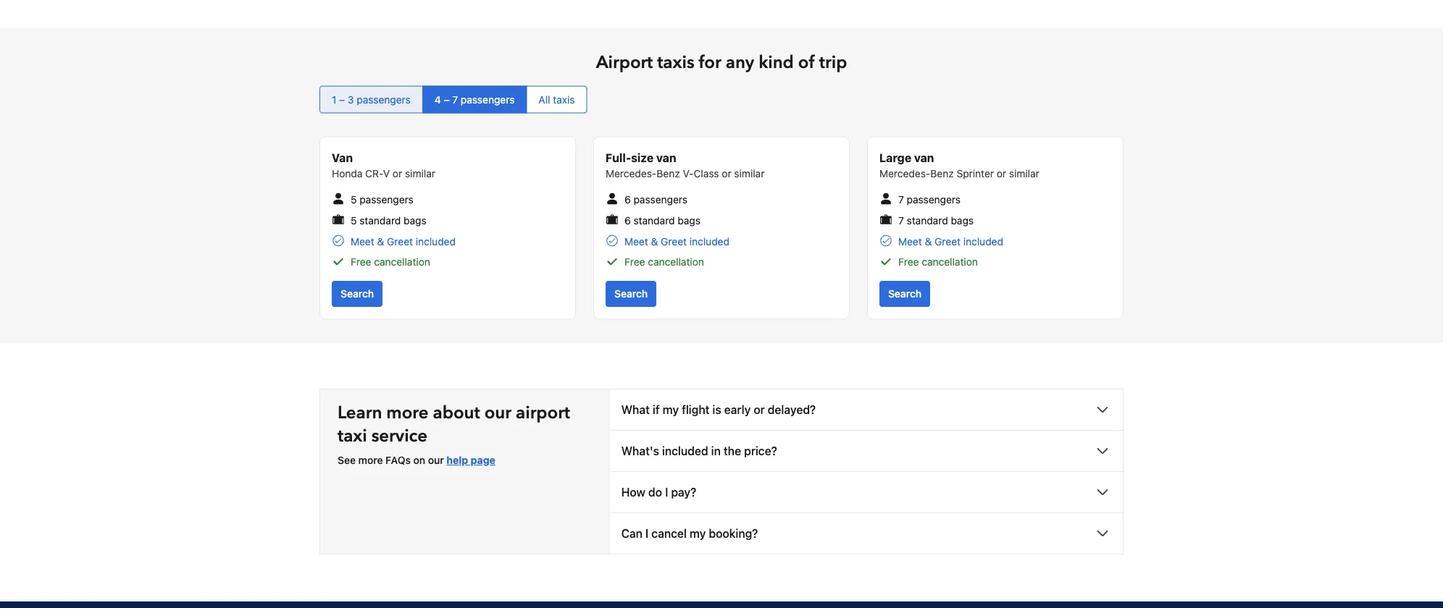 Task type: describe. For each thing, give the bounding box(es) containing it.
for
[[699, 51, 722, 75]]

on
[[414, 455, 426, 467]]

about
[[433, 401, 480, 425]]

search button for mercedes-
[[880, 281, 931, 307]]

free cancellation for cr-
[[351, 256, 430, 268]]

can i cancel my booking?
[[622, 527, 758, 541]]

is
[[713, 403, 722, 417]]

meet for cr-
[[351, 236, 375, 248]]

search for mercedes-
[[889, 288, 922, 300]]

flight
[[682, 403, 710, 417]]

5 passengers
[[351, 193, 414, 205]]

service
[[372, 424, 428, 448]]

7 for 7 standard bags
[[899, 215, 904, 227]]

airport
[[596, 51, 653, 75]]

included for mercedes-
[[964, 236, 1004, 248]]

early
[[725, 403, 751, 417]]

what's included in the price?
[[622, 445, 778, 458]]

1 horizontal spatial more
[[387, 401, 429, 425]]

3
[[348, 93, 354, 105]]

full-
[[606, 151, 631, 164]]

or inside the large van mercedes-benz sprinter or similar
[[997, 167, 1007, 179]]

what's
[[622, 445, 660, 458]]

6 standard bags
[[625, 215, 701, 227]]

0 horizontal spatial more
[[359, 455, 383, 467]]

greet for mercedes-
[[935, 236, 961, 248]]

full-size van mercedes-benz v-class or similar
[[606, 151, 765, 179]]

what if my flight is early or delayed? button
[[610, 390, 1123, 431]]

bags for cr-
[[404, 215, 427, 227]]

do
[[649, 486, 662, 500]]

cancellation for mercedes-
[[922, 256, 978, 268]]

included for cr-
[[416, 236, 456, 248]]

large van mercedes-benz sprinter or similar
[[880, 151, 1040, 179]]

any
[[726, 51, 755, 75]]

mercedes- inside the large van mercedes-benz sprinter or similar
[[880, 167, 931, 179]]

included inside the what's included in the price? 'dropdown button'
[[662, 445, 709, 458]]

van honda cr-v or similar
[[332, 151, 436, 179]]

meet for van
[[625, 236, 649, 248]]

similar inside the large van mercedes-benz sprinter or similar
[[1010, 167, 1040, 179]]

6 for 6 standard bags
[[625, 215, 631, 227]]

6 for 6 passengers
[[625, 193, 631, 205]]

or inside dropdown button
[[754, 403, 765, 417]]

what if my flight is early or delayed?
[[622, 403, 816, 417]]

search for cr-
[[341, 288, 374, 300]]

sprinter
[[957, 167, 994, 179]]

search for van
[[615, 288, 648, 300]]

mercedes- inside the full-size van mercedes-benz v-class or similar
[[606, 167, 657, 179]]

search button for cr-
[[332, 281, 383, 307]]

5 for 5 passengers
[[351, 193, 357, 205]]

cancellation for van
[[648, 256, 704, 268]]

meet & greet included for cr-
[[351, 236, 456, 248]]

all taxis
[[539, 93, 575, 105]]

v
[[383, 167, 390, 179]]

delayed?
[[768, 403, 816, 417]]

7 standard bags
[[899, 215, 974, 227]]

i inside dropdown button
[[646, 527, 649, 541]]

or inside van honda cr-v or similar
[[393, 167, 402, 179]]

similar inside van honda cr-v or similar
[[405, 167, 436, 179]]

learn
[[338, 401, 382, 425]]

free for cr-
[[351, 256, 372, 268]]

what
[[622, 403, 650, 417]]

taxis for all
[[553, 93, 575, 105]]

4 – 7 passengers
[[435, 93, 515, 105]]

can i cancel my booking? button
[[610, 514, 1123, 554]]

– for 7
[[444, 93, 450, 105]]

& for cr-
[[377, 236, 384, 248]]

passengers for full-size van
[[634, 193, 688, 205]]

passengers for van
[[360, 193, 414, 205]]

help page link
[[447, 455, 496, 467]]

van
[[332, 151, 353, 164]]

1 horizontal spatial our
[[485, 401, 512, 425]]

size
[[631, 151, 654, 164]]



Task type: vqa. For each thing, say whether or not it's contained in the screenshot.
if
yes



Task type: locate. For each thing, give the bounding box(es) containing it.
search button
[[332, 281, 383, 307], [606, 281, 657, 307], [880, 281, 931, 307]]

0 horizontal spatial standard
[[360, 215, 401, 227]]

1 vertical spatial more
[[359, 455, 383, 467]]

2 horizontal spatial bags
[[951, 215, 974, 227]]

meet & greet included
[[351, 236, 456, 248], [625, 236, 730, 248], [899, 236, 1004, 248]]

0 horizontal spatial meet & greet included
[[351, 236, 456, 248]]

2 search button from the left
[[606, 281, 657, 307]]

benz left v-
[[657, 167, 680, 179]]

2 bags from the left
[[678, 215, 701, 227]]

2 & from the left
[[651, 236, 658, 248]]

faqs
[[386, 455, 411, 467]]

0 vertical spatial our
[[485, 401, 512, 425]]

0 vertical spatial more
[[387, 401, 429, 425]]

can
[[622, 527, 643, 541]]

passengers up 5 standard bags
[[360, 193, 414, 205]]

similar right class
[[735, 167, 765, 179]]

our right on
[[428, 455, 444, 467]]

help
[[447, 455, 468, 467]]

0 vertical spatial 6
[[625, 193, 631, 205]]

0 horizontal spatial benz
[[657, 167, 680, 179]]

large
[[880, 151, 912, 164]]

7 passengers
[[899, 193, 961, 205]]

taxis inside sort results by element
[[553, 93, 575, 105]]

included down the 6 standard bags
[[690, 236, 730, 248]]

included
[[416, 236, 456, 248], [690, 236, 730, 248], [964, 236, 1004, 248], [662, 445, 709, 458]]

benz up 7 passengers
[[931, 167, 954, 179]]

how do i pay?
[[622, 486, 697, 500]]

0 horizontal spatial meet
[[351, 236, 375, 248]]

6 down 6 passengers
[[625, 215, 631, 227]]

0 horizontal spatial similar
[[405, 167, 436, 179]]

my
[[663, 403, 679, 417], [690, 527, 706, 541]]

2 similar from the left
[[735, 167, 765, 179]]

3 meet from the left
[[899, 236, 923, 248]]

or right early
[[754, 403, 765, 417]]

free down 5 standard bags
[[351, 256, 372, 268]]

1 horizontal spatial meet
[[625, 236, 649, 248]]

bags for van
[[678, 215, 701, 227]]

0 horizontal spatial van
[[657, 151, 677, 164]]

similar right v
[[405, 167, 436, 179]]

greet down the 6 standard bags
[[661, 236, 687, 248]]

1 horizontal spatial meet & greet included
[[625, 236, 730, 248]]

1 & from the left
[[377, 236, 384, 248]]

1 free cancellation from the left
[[351, 256, 430, 268]]

greet down 7 standard bags
[[935, 236, 961, 248]]

5 for 5 standard bags
[[351, 215, 357, 227]]

2 horizontal spatial similar
[[1010, 167, 1040, 179]]

1 free from the left
[[351, 256, 372, 268]]

our right about
[[485, 401, 512, 425]]

1 horizontal spatial benz
[[931, 167, 954, 179]]

5
[[351, 193, 357, 205], [351, 215, 357, 227]]

2 cancellation from the left
[[648, 256, 704, 268]]

bags down 7 passengers
[[951, 215, 974, 227]]

1 similar from the left
[[405, 167, 436, 179]]

the
[[724, 445, 742, 458]]

1 vertical spatial 7
[[899, 193, 904, 205]]

my right if at the bottom left of the page
[[663, 403, 679, 417]]

taxis for airport
[[658, 51, 695, 75]]

or inside the full-size van mercedes-benz v-class or similar
[[722, 167, 732, 179]]

3 search button from the left
[[880, 281, 931, 307]]

–
[[339, 93, 345, 105], [444, 93, 450, 105]]

2 horizontal spatial &
[[925, 236, 932, 248]]

& down the 6 standard bags
[[651, 236, 658, 248]]

0 horizontal spatial free cancellation
[[351, 256, 430, 268]]

3 free from the left
[[899, 256, 919, 268]]

meet for mercedes-
[[899, 236, 923, 248]]

our
[[485, 401, 512, 425], [428, 455, 444, 467]]

i inside dropdown button
[[665, 486, 669, 500]]

0 horizontal spatial free
[[351, 256, 372, 268]]

my right cancel
[[690, 527, 706, 541]]

bags for mercedes-
[[951, 215, 974, 227]]

2 6 from the top
[[625, 215, 631, 227]]

meet
[[351, 236, 375, 248], [625, 236, 649, 248], [899, 236, 923, 248]]

0 horizontal spatial &
[[377, 236, 384, 248]]

1 meet & greet included from the left
[[351, 236, 456, 248]]

free
[[351, 256, 372, 268], [625, 256, 645, 268], [899, 256, 919, 268]]

class
[[694, 167, 719, 179]]

standard down 6 passengers
[[634, 215, 675, 227]]

benz inside the large van mercedes-benz sprinter or similar
[[931, 167, 954, 179]]

1 cancellation from the left
[[374, 256, 430, 268]]

cancellation down 5 standard bags
[[374, 256, 430, 268]]

i
[[665, 486, 669, 500], [646, 527, 649, 541]]

& for van
[[651, 236, 658, 248]]

greet
[[387, 236, 413, 248], [661, 236, 687, 248], [935, 236, 961, 248]]

5 standard bags
[[351, 215, 427, 227]]

3 search from the left
[[889, 288, 922, 300]]

1 search button from the left
[[332, 281, 383, 307]]

3 greet from the left
[[935, 236, 961, 248]]

if
[[653, 403, 660, 417]]

& for mercedes-
[[925, 236, 932, 248]]

& down 5 standard bags
[[377, 236, 384, 248]]

free for mercedes-
[[899, 256, 919, 268]]

price?
[[744, 445, 778, 458]]

more
[[387, 401, 429, 425], [359, 455, 383, 467]]

3 similar from the left
[[1010, 167, 1040, 179]]

meet & greet included down the 6 standard bags
[[625, 236, 730, 248]]

standard for cr-
[[360, 215, 401, 227]]

0 horizontal spatial cancellation
[[374, 256, 430, 268]]

&
[[377, 236, 384, 248], [651, 236, 658, 248], [925, 236, 932, 248]]

1 vertical spatial my
[[690, 527, 706, 541]]

1 benz from the left
[[657, 167, 680, 179]]

1 horizontal spatial cancellation
[[648, 256, 704, 268]]

what's included in the price? button
[[610, 431, 1123, 472]]

0 horizontal spatial i
[[646, 527, 649, 541]]

or right v
[[393, 167, 402, 179]]

0 horizontal spatial my
[[663, 403, 679, 417]]

6
[[625, 193, 631, 205], [625, 215, 631, 227]]

standard
[[360, 215, 401, 227], [634, 215, 675, 227], [907, 215, 949, 227]]

1 horizontal spatial search
[[615, 288, 648, 300]]

1 horizontal spatial bags
[[678, 215, 701, 227]]

bags down 5 passengers
[[404, 215, 427, 227]]

pay?
[[671, 486, 697, 500]]

standard down 7 passengers
[[907, 215, 949, 227]]

van inside the large van mercedes-benz sprinter or similar
[[915, 151, 935, 164]]

standard for van
[[634, 215, 675, 227]]

learn more about our airport taxi service see more faqs on our help page
[[338, 401, 570, 467]]

meet down 7 standard bags
[[899, 236, 923, 248]]

meet & greet included down 5 standard bags
[[351, 236, 456, 248]]

meet & greet included for van
[[625, 236, 730, 248]]

1 vertical spatial i
[[646, 527, 649, 541]]

1 vertical spatial taxis
[[553, 93, 575, 105]]

cancellation down the 6 standard bags
[[648, 256, 704, 268]]

standard down 5 passengers
[[360, 215, 401, 227]]

cancel
[[652, 527, 687, 541]]

included down 5 standard bags
[[416, 236, 456, 248]]

cr-
[[365, 167, 383, 179]]

greet down 5 standard bags
[[387, 236, 413, 248]]

cancellation down 7 standard bags
[[922, 256, 978, 268]]

bags down 6 passengers
[[678, 215, 701, 227]]

search
[[341, 288, 374, 300], [615, 288, 648, 300], [889, 288, 922, 300]]

0 horizontal spatial taxis
[[553, 93, 575, 105]]

1 horizontal spatial my
[[690, 527, 706, 541]]

2 benz from the left
[[931, 167, 954, 179]]

2 standard from the left
[[634, 215, 675, 227]]

page
[[471, 455, 496, 467]]

standard for mercedes-
[[907, 215, 949, 227]]

2 – from the left
[[444, 93, 450, 105]]

2 5 from the top
[[351, 215, 357, 227]]

airport taxis for any kind of trip
[[596, 51, 848, 75]]

1 mercedes- from the left
[[606, 167, 657, 179]]

1 search from the left
[[341, 288, 374, 300]]

7 for 7 passengers
[[899, 193, 904, 205]]

1 horizontal spatial van
[[915, 151, 935, 164]]

similar
[[405, 167, 436, 179], [735, 167, 765, 179], [1010, 167, 1040, 179]]

4
[[435, 93, 441, 105]]

i right do
[[665, 486, 669, 500]]

taxis
[[658, 51, 695, 75], [553, 93, 575, 105]]

2 horizontal spatial search
[[889, 288, 922, 300]]

2 horizontal spatial meet & greet included
[[899, 236, 1004, 248]]

passengers for large van
[[907, 193, 961, 205]]

1
[[332, 93, 337, 105]]

taxis left for
[[658, 51, 695, 75]]

2 meet from the left
[[625, 236, 649, 248]]

2 horizontal spatial meet
[[899, 236, 923, 248]]

2 free from the left
[[625, 256, 645, 268]]

0 horizontal spatial mercedes-
[[606, 167, 657, 179]]

meet & greet included down 7 standard bags
[[899, 236, 1004, 248]]

3 standard from the left
[[907, 215, 949, 227]]

1 horizontal spatial standard
[[634, 215, 675, 227]]

1 horizontal spatial mercedes-
[[880, 167, 931, 179]]

1 horizontal spatial taxis
[[658, 51, 695, 75]]

benz
[[657, 167, 680, 179], [931, 167, 954, 179]]

passengers up the 6 standard bags
[[634, 193, 688, 205]]

meet down 5 standard bags
[[351, 236, 375, 248]]

0 vertical spatial 5
[[351, 193, 357, 205]]

5 down honda
[[351, 193, 357, 205]]

3 & from the left
[[925, 236, 932, 248]]

van inside the full-size van mercedes-benz v-class or similar
[[657, 151, 677, 164]]

honda
[[332, 167, 363, 179]]

van right the size
[[657, 151, 677, 164]]

7 down 7 passengers
[[899, 215, 904, 227]]

0 horizontal spatial search
[[341, 288, 374, 300]]

taxi
[[338, 424, 367, 448]]

greet for cr-
[[387, 236, 413, 248]]

1 horizontal spatial &
[[651, 236, 658, 248]]

2 horizontal spatial greet
[[935, 236, 961, 248]]

7
[[453, 93, 458, 105], [899, 193, 904, 205], [899, 215, 904, 227]]

kind
[[759, 51, 794, 75]]

2 van from the left
[[915, 151, 935, 164]]

how do i pay? button
[[610, 473, 1123, 513]]

my inside dropdown button
[[690, 527, 706, 541]]

0 horizontal spatial our
[[428, 455, 444, 467]]

search button for van
[[606, 281, 657, 307]]

free down 7 standard bags
[[899, 256, 919, 268]]

free cancellation
[[351, 256, 430, 268], [625, 256, 704, 268], [899, 256, 978, 268]]

cancellation
[[374, 256, 430, 268], [648, 256, 704, 268], [922, 256, 978, 268]]

2 mercedes- from the left
[[880, 167, 931, 179]]

i right can
[[646, 527, 649, 541]]

2 free cancellation from the left
[[625, 256, 704, 268]]

5 down 5 passengers
[[351, 215, 357, 227]]

or
[[393, 167, 402, 179], [722, 167, 732, 179], [997, 167, 1007, 179], [754, 403, 765, 417]]

2 greet from the left
[[661, 236, 687, 248]]

7 inside sort results by element
[[453, 93, 458, 105]]

similar right sprinter
[[1010, 167, 1040, 179]]

– for 3
[[339, 93, 345, 105]]

free cancellation down 5 standard bags
[[351, 256, 430, 268]]

0 vertical spatial taxis
[[658, 51, 695, 75]]

mercedes- down large
[[880, 167, 931, 179]]

0 vertical spatial my
[[663, 403, 679, 417]]

booking?
[[709, 527, 758, 541]]

1 – 3 passengers
[[332, 93, 411, 105]]

1 van from the left
[[657, 151, 677, 164]]

of
[[799, 51, 815, 75]]

1 bags from the left
[[404, 215, 427, 227]]

free cancellation down the 6 standard bags
[[625, 256, 704, 268]]

or right sprinter
[[997, 167, 1007, 179]]

van right large
[[915, 151, 935, 164]]

1 horizontal spatial similar
[[735, 167, 765, 179]]

benz inside the full-size van mercedes-benz v-class or similar
[[657, 167, 680, 179]]

7 right 4
[[453, 93, 458, 105]]

3 cancellation from the left
[[922, 256, 978, 268]]

mercedes- down the size
[[606, 167, 657, 179]]

0 horizontal spatial –
[[339, 93, 345, 105]]

2 horizontal spatial free cancellation
[[899, 256, 978, 268]]

1 5 from the top
[[351, 193, 357, 205]]

1 meet from the left
[[351, 236, 375, 248]]

free cancellation for mercedes-
[[899, 256, 978, 268]]

more right learn
[[387, 401, 429, 425]]

& down 7 standard bags
[[925, 236, 932, 248]]

1 horizontal spatial i
[[665, 486, 669, 500]]

3 free cancellation from the left
[[899, 256, 978, 268]]

van
[[657, 151, 677, 164], [915, 151, 935, 164]]

see
[[338, 455, 356, 467]]

in
[[712, 445, 721, 458]]

3 bags from the left
[[951, 215, 974, 227]]

all
[[539, 93, 551, 105]]

included down 7 standard bags
[[964, 236, 1004, 248]]

included for van
[[690, 236, 730, 248]]

mercedes-
[[606, 167, 657, 179], [880, 167, 931, 179]]

0 horizontal spatial bags
[[404, 215, 427, 227]]

free for van
[[625, 256, 645, 268]]

passengers right 3
[[357, 93, 411, 105]]

bags
[[404, 215, 427, 227], [678, 215, 701, 227], [951, 215, 974, 227]]

0 horizontal spatial greet
[[387, 236, 413, 248]]

2 horizontal spatial standard
[[907, 215, 949, 227]]

– right 4
[[444, 93, 450, 105]]

1 horizontal spatial free
[[625, 256, 645, 268]]

2 horizontal spatial cancellation
[[922, 256, 978, 268]]

3 meet & greet included from the left
[[899, 236, 1004, 248]]

2 search from the left
[[615, 288, 648, 300]]

0 vertical spatial 7
[[453, 93, 458, 105]]

1 horizontal spatial search button
[[606, 281, 657, 307]]

more right the see
[[359, 455, 383, 467]]

7 up 7 standard bags
[[899, 193, 904, 205]]

2 horizontal spatial free
[[899, 256, 919, 268]]

sort results by element
[[320, 86, 1124, 113]]

1 – from the left
[[339, 93, 345, 105]]

1 vertical spatial 5
[[351, 215, 357, 227]]

taxis right all
[[553, 93, 575, 105]]

1 6 from the top
[[625, 193, 631, 205]]

1 standard from the left
[[360, 215, 401, 227]]

1 horizontal spatial free cancellation
[[625, 256, 704, 268]]

included left in
[[662, 445, 709, 458]]

or right class
[[722, 167, 732, 179]]

– right 1
[[339, 93, 345, 105]]

1 horizontal spatial –
[[444, 93, 450, 105]]

2 meet & greet included from the left
[[625, 236, 730, 248]]

greet for van
[[661, 236, 687, 248]]

free cancellation down 7 standard bags
[[899, 256, 978, 268]]

passengers up 7 standard bags
[[907, 193, 961, 205]]

passengers
[[357, 93, 411, 105], [461, 93, 515, 105], [360, 193, 414, 205], [634, 193, 688, 205], [907, 193, 961, 205]]

trip
[[820, 51, 848, 75]]

2 horizontal spatial search button
[[880, 281, 931, 307]]

meet & greet included for mercedes-
[[899, 236, 1004, 248]]

0 vertical spatial i
[[665, 486, 669, 500]]

free cancellation for van
[[625, 256, 704, 268]]

2 vertical spatial 7
[[899, 215, 904, 227]]

v-
[[683, 167, 694, 179]]

airport
[[516, 401, 570, 425]]

0 horizontal spatial search button
[[332, 281, 383, 307]]

1 horizontal spatial greet
[[661, 236, 687, 248]]

1 vertical spatial our
[[428, 455, 444, 467]]

passengers right 4
[[461, 93, 515, 105]]

free down the 6 standard bags
[[625, 256, 645, 268]]

1 vertical spatial 6
[[625, 215, 631, 227]]

6 passengers
[[625, 193, 688, 205]]

1 greet from the left
[[387, 236, 413, 248]]

how
[[622, 486, 646, 500]]

my inside dropdown button
[[663, 403, 679, 417]]

cancellation for cr-
[[374, 256, 430, 268]]

similar inside the full-size van mercedes-benz v-class or similar
[[735, 167, 765, 179]]

6 up the 6 standard bags
[[625, 193, 631, 205]]

meet down the 6 standard bags
[[625, 236, 649, 248]]



